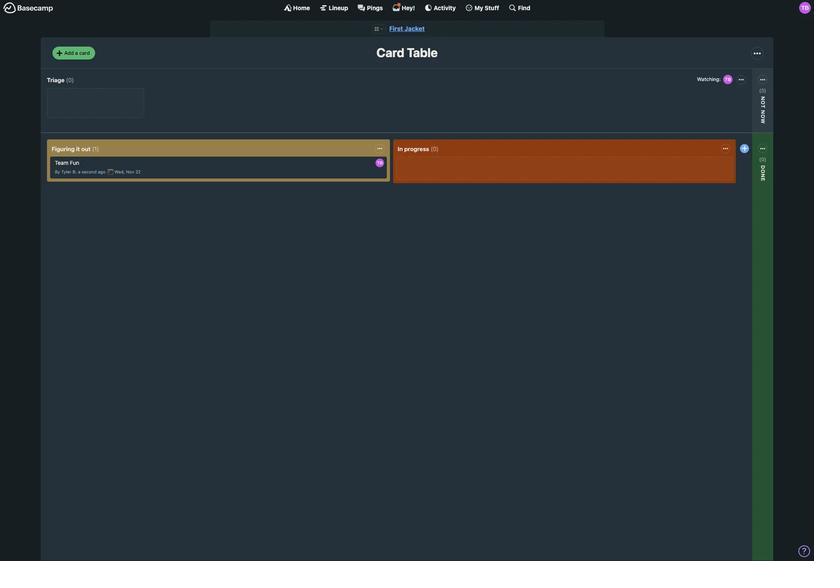 Task type: locate. For each thing, give the bounding box(es) containing it.
hey! button
[[393, 3, 415, 12]]

1 vertical spatial tyler black image
[[723, 74, 734, 85]]

in
[[398, 145, 403, 152]]

a right the b.
[[78, 169, 80, 175]]

1 o from the top
[[761, 101, 767, 105]]

n
[[761, 96, 767, 101]]

0 vertical spatial o
[[761, 101, 767, 105]]

triage (0)
[[47, 76, 74, 83]]

find
[[518, 4, 531, 11]]

lineup
[[329, 4, 348, 11]]

stuff
[[485, 4, 500, 11]]

(0) right the triage 'link'
[[66, 76, 74, 83]]

1 vertical spatial n
[[761, 174, 767, 178]]

tyler black image
[[800, 2, 812, 14], [723, 74, 734, 85]]

second
[[82, 169, 97, 175]]

activity link
[[425, 4, 456, 12]]

1 vertical spatial watching:
[[713, 172, 739, 178]]

(1)
[[92, 145, 99, 152]]

first
[[390, 25, 403, 32]]

n down t
[[761, 110, 767, 114]]

3 o from the top
[[761, 169, 767, 174]]

1 n from the top
[[761, 110, 767, 114]]

n down d
[[761, 174, 767, 178]]

team
[[55, 160, 68, 166]]

card
[[79, 50, 90, 56]]

o
[[761, 101, 767, 105], [761, 114, 767, 119], [761, 169, 767, 174]]

a second ago element
[[78, 169, 106, 175]]

out
[[81, 145, 91, 152]]

wed, nov 22
[[115, 169, 141, 175]]

(0) right progress
[[431, 145, 439, 152]]

tyler
[[61, 169, 71, 175]]

watching:
[[698, 76, 721, 82], [713, 172, 739, 178]]

1 horizontal spatial tyler black image
[[800, 2, 812, 14]]

a
[[75, 50, 78, 56], [78, 169, 80, 175]]

e
[[761, 178, 767, 181]]

None submit
[[711, 112, 766, 122], [711, 181, 766, 191], [711, 112, 766, 122], [711, 181, 766, 191]]

0 vertical spatial n
[[761, 110, 767, 114]]

o down t
[[761, 114, 767, 119]]

figuring it out (1)
[[52, 145, 99, 152]]

tyler black image
[[376, 159, 384, 167]]

2 o from the top
[[761, 114, 767, 119]]

add
[[64, 50, 74, 56]]

find button
[[509, 4, 531, 12]]

a right add
[[75, 50, 78, 56]]

0 horizontal spatial tyler black image
[[723, 74, 734, 85]]

by tyler b. a second ago
[[55, 169, 106, 175]]

(0)
[[66, 76, 74, 83], [760, 87, 767, 94], [431, 145, 439, 152], [760, 156, 767, 163]]

my stuff button
[[466, 4, 500, 12]]

wed,
[[115, 169, 125, 175]]

2 vertical spatial o
[[761, 169, 767, 174]]

0 vertical spatial watching:
[[698, 76, 721, 82]]

jacket
[[405, 25, 425, 32]]

card table
[[377, 45, 438, 60]]

it
[[76, 145, 80, 152]]

(0) up "n"
[[760, 87, 767, 94]]

o up e
[[761, 169, 767, 174]]

n o t n o w
[[761, 96, 767, 124]]

o up w
[[761, 101, 767, 105]]

1 vertical spatial o
[[761, 114, 767, 119]]

hey!
[[402, 4, 415, 11]]

n
[[761, 110, 767, 114], [761, 174, 767, 178]]

my
[[475, 4, 484, 11]]



Task type: describe. For each thing, give the bounding box(es) containing it.
first jacket link
[[390, 25, 425, 32]]

w
[[761, 119, 767, 124]]

main element
[[0, 0, 815, 15]]

o for d o n e
[[761, 169, 767, 174]]

pings button
[[358, 4, 383, 12]]

b.
[[73, 169, 77, 175]]

first jacket
[[390, 25, 425, 32]]

my stuff
[[475, 4, 500, 11]]

in progress link
[[398, 145, 429, 152]]

(0) up d
[[760, 156, 767, 163]]

0 vertical spatial a
[[75, 50, 78, 56]]

fun
[[70, 160, 79, 166]]

lineup link
[[320, 4, 348, 12]]

add a card link
[[52, 47, 95, 60]]

card
[[377, 45, 405, 60]]

by
[[55, 169, 60, 175]]

1 vertical spatial a
[[78, 169, 80, 175]]

triage link
[[47, 76, 65, 83]]

o for n o t n o w
[[761, 101, 767, 105]]

activity
[[434, 4, 456, 11]]

figuring it out link
[[52, 145, 91, 152]]

figuring
[[52, 145, 75, 152]]

triage
[[47, 76, 65, 83]]

table
[[407, 45, 438, 60]]

t
[[761, 105, 767, 108]]

nov
[[126, 169, 134, 175]]

d
[[761, 165, 767, 169]]

d o n e
[[761, 165, 767, 181]]

pings
[[367, 4, 383, 11]]

team fun
[[55, 160, 79, 166]]

home link
[[284, 4, 310, 12]]

0 vertical spatial tyler black image
[[800, 2, 812, 14]]

home
[[293, 4, 310, 11]]

ago
[[98, 169, 106, 175]]

progress
[[405, 145, 429, 152]]

in progress (0)
[[398, 145, 439, 152]]

switch accounts image
[[3, 2, 53, 14]]

2 n from the top
[[761, 174, 767, 178]]

add a card
[[64, 50, 90, 56]]

22
[[136, 169, 141, 175]]



Task type: vqa. For each thing, say whether or not it's contained in the screenshot.
Pings popup button
yes



